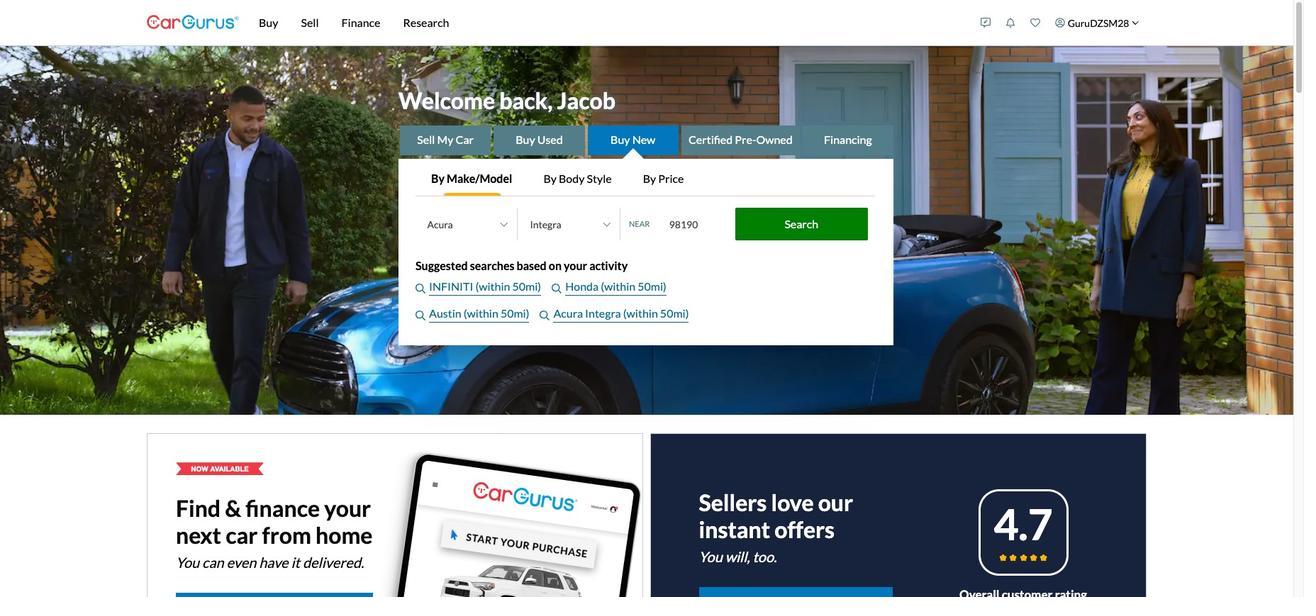 Task type: vqa. For each thing, say whether or not it's contained in the screenshot.
GuruDZNRRG
no



Task type: locate. For each thing, give the bounding box(es) containing it.
searches
[[470, 259, 514, 273]]

you left will,
[[699, 548, 722, 565]]

search image for austin
[[416, 311, 425, 321]]

by
[[431, 172, 445, 185], [543, 172, 557, 185], [643, 172, 656, 185]]

50mi) down the infiniti (within 50mi)
[[501, 307, 529, 320]]

sell
[[301, 16, 319, 29], [417, 133, 435, 146]]

search image
[[416, 284, 425, 294], [552, 284, 562, 294], [416, 311, 425, 321], [540, 311, 550, 321]]

50mi)
[[512, 280, 541, 293], [638, 280, 667, 293], [501, 307, 529, 320], [660, 307, 689, 320]]

sell inside popup button
[[301, 16, 319, 29]]

your inside find & finance your next car from home you can even have it delivered.
[[324, 494, 371, 522]]

by left price
[[643, 172, 656, 185]]

50mi) down honda (within 50mi)
[[660, 307, 689, 320]]

your
[[564, 259, 587, 273], [324, 494, 371, 522]]

research
[[403, 16, 449, 29]]

by left body
[[543, 172, 557, 185]]

by price
[[643, 172, 684, 185]]

used
[[537, 133, 563, 146]]

now available
[[191, 465, 249, 473]]

sell left my
[[417, 133, 435, 146]]

1 horizontal spatial you
[[699, 548, 722, 565]]

0 horizontal spatial buy
[[259, 16, 278, 29]]

menu bar containing buy
[[239, 0, 973, 45]]

buy for buy used
[[516, 133, 535, 146]]

suggested
[[416, 259, 468, 273]]

1 vertical spatial sell
[[417, 133, 435, 146]]

buy inside popup button
[[259, 16, 278, 29]]

sell for sell my car
[[417, 133, 435, 146]]

by for by make/model
[[431, 172, 445, 185]]

research button
[[392, 0, 461, 45]]

(within 50mi) link for austin (within 50mi)
[[464, 305, 529, 323]]

by for by body style
[[543, 172, 557, 185]]

gurudzsm28 menu
[[973, 3, 1147, 43]]

menu bar
[[239, 0, 973, 45]]

(within down searches at the top
[[475, 280, 510, 293]]

sell my car
[[417, 133, 474, 146]]

sellers love our instant offers you will, too.
[[699, 489, 853, 565]]

add a car review image
[[981, 18, 991, 28]]

(within
[[475, 280, 510, 293], [601, 280, 636, 293], [464, 307, 498, 320], [623, 307, 658, 320]]

0 horizontal spatial you
[[176, 554, 199, 571]]

near
[[629, 219, 650, 229]]

1 horizontal spatial your
[[564, 259, 587, 273]]

buy
[[259, 16, 278, 29], [516, 133, 535, 146], [611, 133, 630, 146]]

2 by from the left
[[543, 172, 557, 185]]

suggested searches based on your activity
[[416, 259, 628, 273]]

love
[[771, 489, 814, 516]]

buy left sell popup button
[[259, 16, 278, 29]]

price
[[658, 172, 684, 185]]

2 horizontal spatial buy
[[611, 133, 630, 146]]

50mi) down based
[[512, 280, 541, 293]]

infiniti link
[[429, 278, 475, 296]]

1 vertical spatial your
[[324, 494, 371, 522]]

make/model
[[447, 172, 512, 185]]

honda
[[565, 280, 599, 293]]

your up delivered.
[[324, 494, 371, 522]]

user icon image
[[1055, 18, 1065, 28]]

welcome
[[399, 87, 495, 114]]

car
[[456, 133, 474, 146]]

style
[[587, 172, 612, 185]]

it
[[291, 554, 300, 571]]

acura integra link
[[553, 305, 623, 323]]

search image left the austin
[[416, 311, 425, 321]]

buy for buy
[[259, 16, 278, 29]]

1 horizontal spatial buy
[[516, 133, 535, 146]]

(within 50mi) link down suggested searches based on your activity
[[475, 278, 541, 296]]

(within down activity
[[601, 280, 636, 293]]

acura integra (within 50mi)
[[553, 307, 689, 320]]

1 horizontal spatial by
[[543, 172, 557, 185]]

(within 50mi) link for honda (within 50mi)
[[601, 278, 667, 296]]

back,
[[499, 87, 553, 114]]

owned
[[756, 133, 793, 146]]

1 horizontal spatial sell
[[417, 133, 435, 146]]

buy left new
[[611, 133, 630, 146]]

have
[[259, 554, 288, 571]]

finance
[[246, 494, 320, 522]]

buy button
[[247, 0, 290, 45]]

(within 50mi) link down the infiniti (within 50mi)
[[464, 305, 529, 323]]

1 by from the left
[[431, 172, 445, 185]]

0 horizontal spatial your
[[324, 494, 371, 522]]

4.7
[[994, 499, 1053, 550]]

infiniti
[[429, 280, 473, 293]]

sell right buy popup button
[[301, 16, 319, 29]]

activity
[[589, 259, 628, 273]]

can
[[202, 554, 224, 571]]

50mi) up acura integra (within 50mi)
[[638, 280, 667, 293]]

0 vertical spatial sell
[[301, 16, 319, 29]]

0 horizontal spatial by
[[431, 172, 445, 185]]

2 horizontal spatial by
[[643, 172, 656, 185]]

50mi) for honda (within 50mi)
[[638, 280, 667, 293]]

instant
[[699, 516, 770, 543]]

you
[[699, 548, 722, 565], [176, 554, 199, 571]]

financing
[[824, 133, 872, 146]]

offers
[[775, 516, 835, 543]]

next
[[176, 521, 221, 549]]

will,
[[725, 548, 750, 565]]

welcome back, jacob
[[399, 87, 616, 114]]

your right "on" at the left of the page
[[564, 259, 587, 273]]

jacob
[[557, 87, 616, 114]]

infiniti (within 50mi)
[[429, 280, 541, 293]]

by for by price
[[643, 172, 656, 185]]

search image down "on" at the left of the page
[[552, 284, 562, 294]]

(within 50mi) link up acura integra (within 50mi)
[[601, 278, 667, 296]]

3 by from the left
[[643, 172, 656, 185]]

search image for honda
[[552, 284, 562, 294]]

(within 50mi) link
[[475, 278, 541, 296], [601, 278, 667, 296], [464, 305, 529, 323], [623, 305, 689, 323]]

buy left the used
[[516, 133, 535, 146]]

search image left acura
[[540, 311, 550, 321]]

cargurus logo homepage link link
[[147, 2, 239, 43]]

austin link
[[429, 305, 464, 323]]

honda link
[[565, 278, 601, 296]]

you inside sellers love our instant offers you will, too.
[[699, 548, 722, 565]]

you left can
[[176, 554, 199, 571]]

even
[[227, 554, 256, 571]]

gurudzsm28
[[1068, 17, 1129, 29]]

None submit
[[735, 208, 868, 241]]

by down my
[[431, 172, 445, 185]]

search image left infiniti in the left top of the page
[[416, 284, 425, 294]]

(within down the infiniti (within 50mi)
[[464, 307, 498, 320]]

now
[[191, 465, 208, 473]]

certified pre-owned
[[688, 133, 793, 146]]

too.
[[753, 548, 777, 565]]

(within 50mi) link down honda (within 50mi)
[[623, 305, 689, 323]]

0 horizontal spatial sell
[[301, 16, 319, 29]]



Task type: describe. For each thing, give the bounding box(es) containing it.
our
[[818, 489, 853, 516]]

home
[[316, 521, 373, 549]]

(within down honda (within 50mi)
[[623, 307, 658, 320]]

from
[[262, 521, 311, 549]]

(within 50mi) link for infiniti (within 50mi)
[[475, 278, 541, 296]]

acura
[[553, 307, 583, 320]]

sell for sell
[[301, 16, 319, 29]]

cargurus logo homepage link image
[[147, 2, 239, 43]]

finance
[[341, 16, 380, 29]]

finance button
[[330, 0, 392, 45]]

(within for infiniti
[[475, 280, 510, 293]]

you inside find & finance your next car from home you can even have it delivered.
[[176, 554, 199, 571]]

sell button
[[290, 0, 330, 45]]

buy new
[[611, 133, 656, 146]]

search image for acura
[[540, 311, 550, 321]]

50mi) for austin (within 50mi)
[[501, 307, 529, 320]]

pre-
[[735, 133, 756, 146]]

austin
[[429, 307, 461, 320]]

search image for infiniti
[[416, 284, 425, 294]]

find
[[176, 494, 221, 522]]

(within 50mi) link for acura integra (within 50mi)
[[623, 305, 689, 323]]

integra
[[585, 307, 621, 320]]

gurudzsm28 button
[[1048, 3, 1147, 43]]

by body style
[[543, 172, 612, 185]]

sellers
[[699, 489, 767, 516]]

open notifications image
[[1006, 18, 1016, 28]]

on
[[549, 259, 562, 273]]

Zip telephone field
[[661, 210, 732, 239]]

0 vertical spatial your
[[564, 259, 587, 273]]

austin (within 50mi)
[[429, 307, 529, 320]]

(within for honda
[[601, 280, 636, 293]]

find & finance your next car from home you can even have it delivered.
[[176, 494, 373, 571]]

delivered.
[[303, 554, 364, 571]]

based
[[517, 259, 547, 273]]

(within for austin
[[464, 307, 498, 320]]

buy for buy new
[[611, 133, 630, 146]]

50mi) for infiniti (within 50mi)
[[512, 280, 541, 293]]

honda (within 50mi)
[[565, 280, 667, 293]]

chevron down image
[[1132, 19, 1139, 26]]

&
[[225, 494, 241, 522]]

saved cars image
[[1030, 18, 1040, 28]]

available
[[210, 465, 249, 473]]

car
[[226, 521, 258, 549]]

body
[[559, 172, 585, 185]]

by make/model
[[431, 172, 512, 185]]

certified
[[688, 133, 733, 146]]

new
[[632, 133, 656, 146]]

my
[[437, 133, 453, 146]]

buy used
[[516, 133, 563, 146]]



